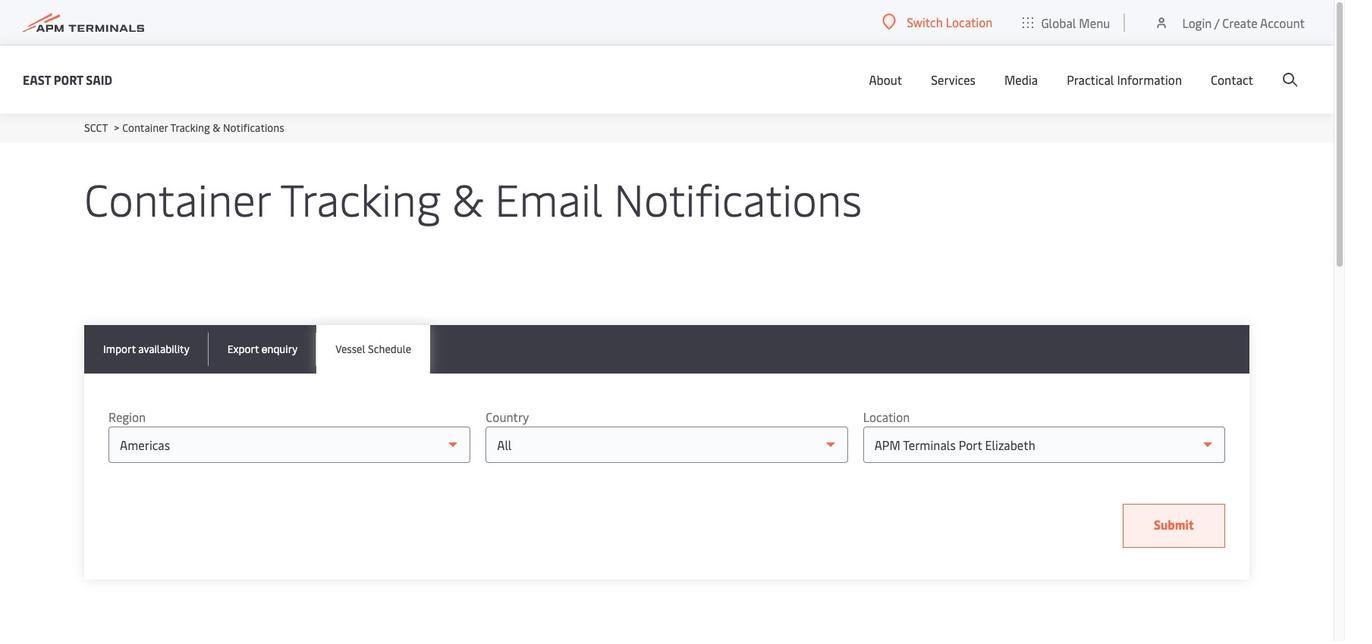 Task type: locate. For each thing, give the bounding box(es) containing it.
scct > container tracking & notifications
[[84, 121, 284, 135]]

0 horizontal spatial tracking
[[170, 121, 210, 135]]

tab list
[[84, 326, 1250, 374]]

login / create account link
[[1155, 0, 1305, 45]]

about
[[869, 71, 902, 88]]

0 horizontal spatial &
[[213, 121, 221, 135]]

0 vertical spatial notifications
[[223, 121, 284, 135]]

login
[[1183, 14, 1212, 31]]

1 vertical spatial notifications
[[614, 168, 862, 228]]

global menu button
[[1008, 0, 1126, 45]]

tab list containing import availability
[[84, 326, 1250, 374]]

0 vertical spatial location
[[946, 14, 993, 30]]

tracking
[[170, 121, 210, 135], [280, 168, 441, 228]]

export
[[227, 342, 259, 357]]

availability
[[138, 342, 190, 357]]

login / create account
[[1183, 14, 1305, 31]]

scct link
[[84, 121, 108, 135]]

east port said link
[[23, 70, 112, 89]]

0 vertical spatial container
[[122, 121, 168, 135]]

location
[[946, 14, 993, 30], [863, 409, 910, 426]]

about button
[[869, 46, 902, 114]]

1 vertical spatial &
[[452, 168, 484, 228]]

container
[[122, 121, 168, 135], [84, 168, 270, 228]]

1 vertical spatial tracking
[[280, 168, 441, 228]]

create
[[1223, 14, 1258, 31]]

switch
[[907, 14, 943, 30]]

container down scct > container tracking & notifications
[[84, 168, 270, 228]]

1 horizontal spatial tracking
[[280, 168, 441, 228]]

vessel schedule button
[[317, 326, 430, 374]]

1 horizontal spatial &
[[452, 168, 484, 228]]

account
[[1260, 14, 1305, 31]]

container right '>'
[[122, 121, 168, 135]]

notifications
[[223, 121, 284, 135], [614, 168, 862, 228]]

1 vertical spatial location
[[863, 409, 910, 426]]

country
[[486, 409, 529, 426]]

0 horizontal spatial notifications
[[223, 121, 284, 135]]

port
[[54, 71, 83, 88]]

global menu
[[1041, 14, 1111, 31]]

0 horizontal spatial location
[[863, 409, 910, 426]]

east
[[23, 71, 51, 88]]

еnquiry
[[262, 342, 298, 357]]

switch location
[[907, 14, 993, 30]]

&
[[213, 121, 221, 135], [452, 168, 484, 228]]

container tracking & email notifications
[[84, 168, 862, 228]]



Task type: vqa. For each thing, say whether or not it's contained in the screenshot.
THE 'IMPORT' at left bottom
yes



Task type: describe. For each thing, give the bounding box(es) containing it.
email
[[495, 168, 603, 228]]

1 horizontal spatial location
[[946, 14, 993, 30]]

1 vertical spatial container
[[84, 168, 270, 228]]

east port said
[[23, 71, 112, 88]]

region
[[109, 409, 146, 426]]

/
[[1215, 14, 1220, 31]]

import availability button
[[84, 326, 208, 374]]

menu
[[1079, 14, 1111, 31]]

1 horizontal spatial notifications
[[614, 168, 862, 228]]

submit button
[[1123, 505, 1226, 549]]

export еnquiry
[[227, 342, 298, 357]]

export еnquiry button
[[208, 326, 317, 374]]

import availability
[[103, 342, 190, 357]]

global
[[1041, 14, 1076, 31]]

0 vertical spatial tracking
[[170, 121, 210, 135]]

schedule
[[368, 342, 411, 357]]

0 vertical spatial &
[[213, 121, 221, 135]]

import
[[103, 342, 136, 357]]

>
[[114, 121, 119, 135]]

switch location button
[[883, 14, 993, 30]]

vessel schedule
[[336, 342, 411, 357]]

said
[[86, 71, 112, 88]]

submit
[[1154, 517, 1194, 533]]

vessel
[[336, 342, 365, 357]]

scct
[[84, 121, 108, 135]]



